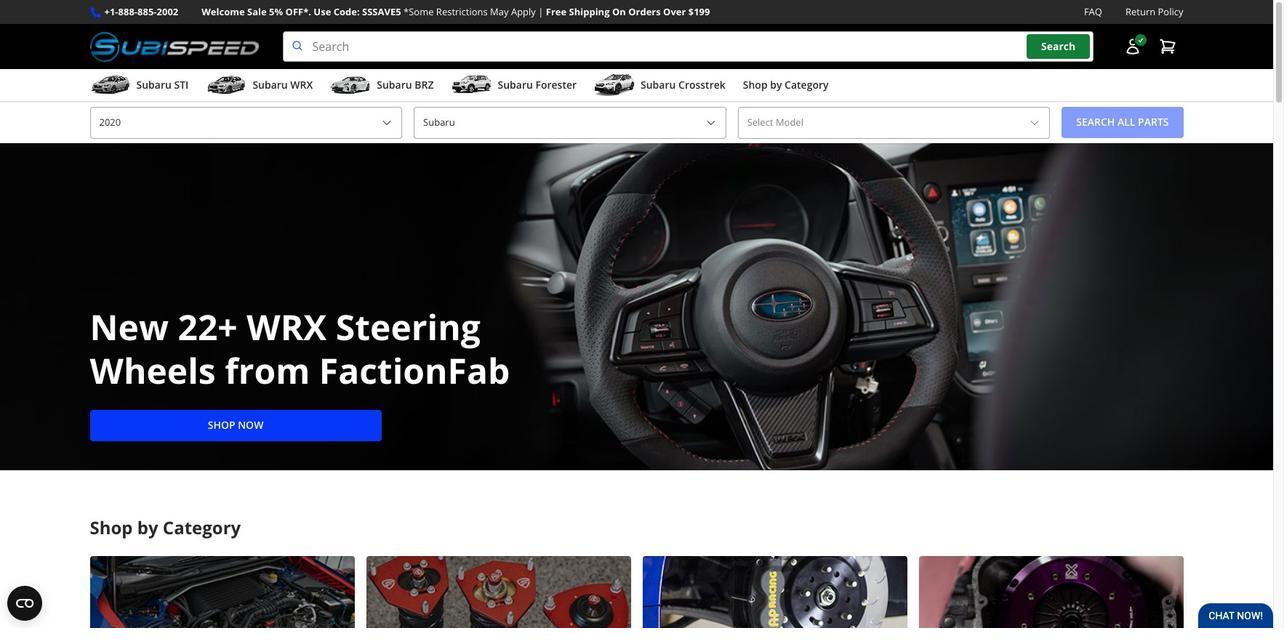 Task type: vqa. For each thing, say whether or not it's contained in the screenshot.
$11.99 at the top of the page
no



Task type: describe. For each thing, give the bounding box(es) containing it.
faq link
[[1085, 4, 1103, 20]]

5%
[[269, 5, 283, 18]]

subaru for subaru crosstrek
[[641, 78, 676, 92]]

a subaru forester thumbnail image image
[[451, 74, 492, 96]]

subaru sti
[[136, 78, 189, 92]]

shop by category button
[[743, 72, 829, 101]]

sale
[[247, 5, 267, 18]]

a subaru sti thumbnail image image
[[90, 74, 131, 96]]

2002
[[157, 5, 178, 18]]

engine image
[[90, 556, 355, 629]]

return policy link
[[1126, 4, 1184, 20]]

1 vertical spatial by
[[137, 516, 158, 540]]

new 22+ wrx steering wheels from factionfab
[[90, 303, 510, 394]]

subaru sti button
[[90, 72, 189, 101]]

brakes image
[[643, 556, 908, 629]]

a subaru brz thumbnail image image
[[331, 74, 371, 96]]

a subaru wrx thumbnail image image
[[206, 74, 247, 96]]

subaru crosstrek
[[641, 78, 726, 92]]

*some
[[404, 5, 434, 18]]

shop now
[[208, 418, 264, 432]]

may
[[490, 5, 509, 18]]

open widget image
[[7, 586, 42, 621]]

select model image
[[1030, 117, 1041, 129]]

new
[[90, 303, 169, 351]]

crosstrek
[[679, 78, 726, 92]]

wrx inside dropdown button
[[291, 78, 313, 92]]

orders
[[629, 5, 661, 18]]

category inside dropdown button
[[785, 78, 829, 92]]

subaru for subaru wrx
[[253, 78, 288, 92]]

*some restrictions may apply | free shipping on orders over $199
[[404, 5, 711, 18]]

forester
[[536, 78, 577, 92]]

|
[[539, 5, 544, 18]]

search input field
[[283, 31, 1094, 62]]

Select Year button
[[90, 107, 402, 139]]

off*.
[[286, 5, 311, 18]]

subaru crosstrek button
[[594, 72, 726, 101]]

1 vertical spatial shop
[[90, 516, 133, 540]]

factionfab
[[319, 347, 510, 394]]

subaru for subaru sti
[[136, 78, 172, 92]]

subaru brz button
[[331, 72, 434, 101]]

22+
[[178, 303, 238, 351]]

subaru forester
[[498, 78, 577, 92]]

drivetrain image
[[919, 556, 1184, 629]]

free
[[546, 5, 567, 18]]

subaru forester button
[[451, 72, 577, 101]]

subaru brz
[[377, 78, 434, 92]]

over
[[664, 5, 686, 18]]

on
[[613, 5, 626, 18]]

welcome sale 5% off*. use code: sssave5
[[202, 5, 401, 18]]



Task type: locate. For each thing, give the bounding box(es) containing it.
button image
[[1125, 38, 1142, 55]]

1 horizontal spatial category
[[785, 78, 829, 92]]

restrictions
[[436, 5, 488, 18]]

select year image
[[381, 117, 393, 129]]

shipping
[[569, 5, 610, 18]]

welcome
[[202, 5, 245, 18]]

1 vertical spatial wrx
[[247, 303, 327, 351]]

subaru left forester
[[498, 78, 533, 92]]

+1-
[[104, 5, 118, 18]]

by
[[771, 78, 783, 92], [137, 516, 158, 540]]

0 horizontal spatial category
[[163, 516, 241, 540]]

1 horizontal spatial shop
[[743, 78, 768, 92]]

wrx
[[291, 78, 313, 92], [247, 303, 327, 351]]

steering wheel image
[[0, 143, 1274, 470]]

0 horizontal spatial by
[[137, 516, 158, 540]]

subaru wrx button
[[206, 72, 313, 101]]

category
[[785, 78, 829, 92], [163, 516, 241, 540]]

code:
[[334, 5, 360, 18]]

1 horizontal spatial by
[[771, 78, 783, 92]]

0 vertical spatial wrx
[[291, 78, 313, 92]]

2 subaru from the left
[[253, 78, 288, 92]]

policy
[[1159, 5, 1184, 18]]

faq
[[1085, 5, 1103, 18]]

select make image
[[706, 117, 717, 129]]

subaru
[[136, 78, 172, 92], [253, 78, 288, 92], [377, 78, 412, 92], [498, 78, 533, 92], [641, 78, 676, 92]]

a subaru crosstrek thumbnail image image
[[594, 74, 635, 96]]

subaru inside 'dropdown button'
[[136, 78, 172, 92]]

4 subaru from the left
[[498, 78, 533, 92]]

1 vertical spatial category
[[163, 516, 241, 540]]

Select Make button
[[414, 107, 727, 139]]

1 horizontal spatial shop by category
[[743, 78, 829, 92]]

0 horizontal spatial shop by category
[[90, 516, 241, 540]]

885-
[[138, 5, 157, 18]]

search button
[[1027, 34, 1091, 59]]

0 horizontal spatial shop
[[90, 516, 133, 540]]

subaru right the "a subaru wrx thumbnail image"
[[253, 78, 288, 92]]

sssave5
[[362, 5, 401, 18]]

wheels
[[90, 347, 216, 394]]

0 vertical spatial shop by category
[[743, 78, 829, 92]]

1 subaru from the left
[[136, 78, 172, 92]]

5 subaru from the left
[[641, 78, 676, 92]]

subaru left 'brz'
[[377, 78, 412, 92]]

subaru left crosstrek on the right of the page
[[641, 78, 676, 92]]

by inside dropdown button
[[771, 78, 783, 92]]

brz
[[415, 78, 434, 92]]

subaru left sti
[[136, 78, 172, 92]]

use
[[314, 5, 331, 18]]

search
[[1042, 40, 1076, 53]]

sti
[[174, 78, 189, 92]]

3 subaru from the left
[[377, 78, 412, 92]]

1 vertical spatial shop by category
[[90, 516, 241, 540]]

Select Model button
[[738, 107, 1051, 139]]

suspension image
[[366, 556, 631, 629]]

subaru for subaru brz
[[377, 78, 412, 92]]

subaru wrx
[[253, 78, 313, 92]]

0 vertical spatial by
[[771, 78, 783, 92]]

shop inside dropdown button
[[743, 78, 768, 92]]

0 vertical spatial shop
[[743, 78, 768, 92]]

subispeed logo image
[[90, 31, 259, 62]]

return policy
[[1126, 5, 1184, 18]]

from
[[225, 347, 310, 394]]

shop
[[743, 78, 768, 92], [90, 516, 133, 540]]

subaru for subaru forester
[[498, 78, 533, 92]]

shop now link
[[90, 410, 382, 441]]

0 vertical spatial category
[[785, 78, 829, 92]]

+1-888-885-2002
[[104, 5, 178, 18]]

return
[[1126, 5, 1156, 18]]

shop
[[208, 418, 235, 432]]

888-
[[118, 5, 138, 18]]

+1-888-885-2002 link
[[104, 4, 178, 20]]

steering
[[336, 303, 481, 351]]

wrx inside new 22+ wrx steering wheels from factionfab
[[247, 303, 327, 351]]

$199
[[689, 5, 711, 18]]

now
[[238, 418, 264, 432]]

shop by category
[[743, 78, 829, 92], [90, 516, 241, 540]]

apply
[[511, 5, 536, 18]]



